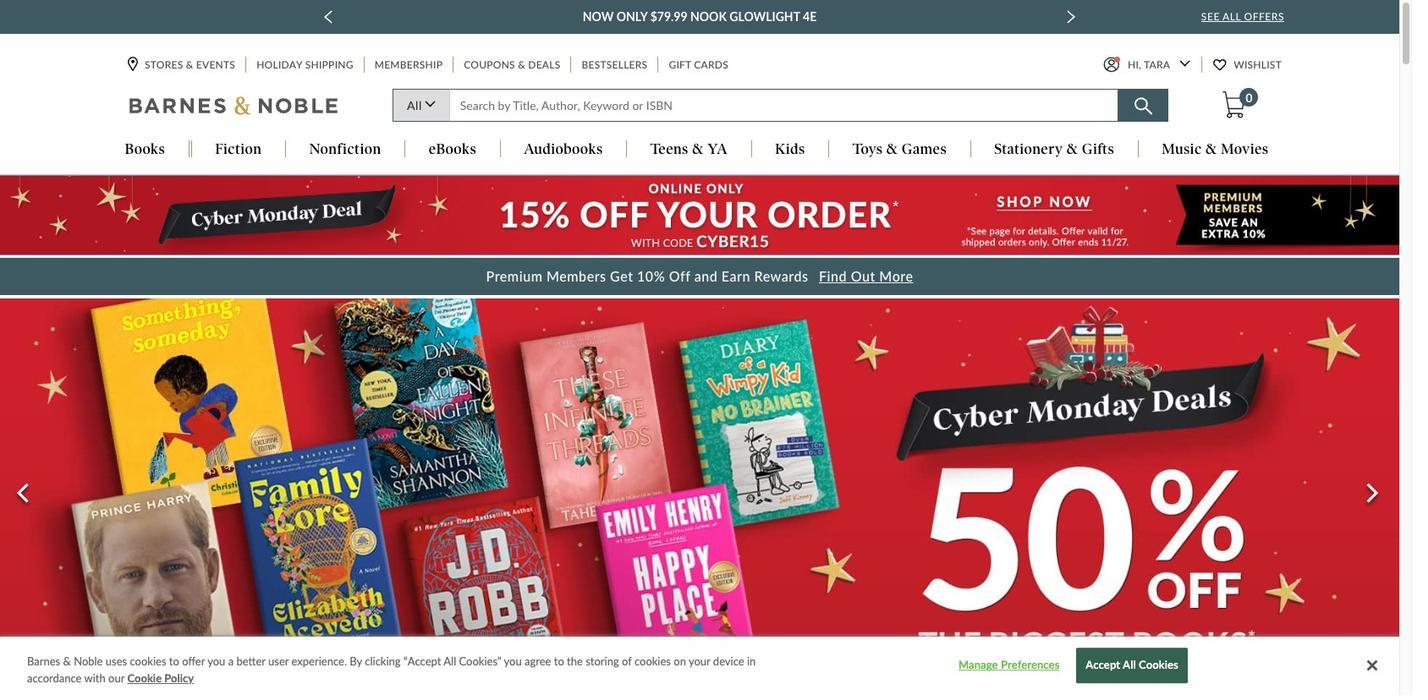 Task type: describe. For each thing, give the bounding box(es) containing it.
uses
[[106, 655, 127, 669]]

1 to from the left
[[169, 655, 179, 669]]

books
[[125, 141, 165, 158]]

down arrow image
[[1180, 60, 1191, 67]]

ebooks
[[429, 141, 477, 158]]

only
[[617, 9, 648, 24]]

accordance
[[27, 672, 82, 685]]

with
[[84, 672, 106, 685]]

hi, tara button
[[1104, 57, 1191, 73]]

nook
[[691, 9, 727, 24]]

membership
[[375, 59, 443, 72]]

a
[[228, 655, 234, 669]]

shipping
[[305, 59, 354, 72]]

stationery & gifts button
[[971, 141, 1138, 160]]

and
[[695, 268, 718, 284]]

"accept
[[404, 655, 441, 669]]

$79.99
[[651, 9, 688, 24]]

glowlight
[[730, 9, 800, 24]]

stationery & gifts
[[995, 141, 1115, 158]]

4e
[[803, 9, 817, 24]]

all down the membership 'link'
[[407, 99, 422, 113]]

main content containing premium members get 10% off and earn rewards
[[0, 176, 1413, 696]]

preferences
[[1001, 659, 1060, 673]]

your
[[689, 655, 711, 669]]

ebooks button
[[405, 141, 500, 160]]

ya
[[708, 141, 728, 158]]

& for music
[[1206, 141, 1218, 158]]

now only $79.99 nook glowlight 4e
[[583, 9, 817, 24]]

policy
[[164, 672, 194, 685]]

accept all cookies button
[[1077, 649, 1188, 684]]

music
[[1162, 141, 1202, 158]]

barnes & noble uses cookies to offer you a better user experience. by clicking "accept all cookies" you agree to the storing of cookies on your device in accordance with our
[[27, 655, 756, 685]]

toys
[[853, 141, 883, 158]]

user image
[[1104, 57, 1120, 73]]

kids button
[[752, 141, 829, 160]]

out
[[851, 268, 876, 284]]

storing
[[586, 655, 619, 669]]

accept
[[1086, 659, 1121, 673]]

now only $79.99 nook glowlight 4e link
[[583, 7, 817, 27]]

toys & games
[[853, 141, 947, 158]]

10%
[[637, 268, 665, 284]]

better
[[236, 655, 266, 669]]

hi, tara
[[1128, 59, 1171, 72]]

privacy alert dialog
[[0, 637, 1400, 696]]

2 to from the left
[[554, 655, 564, 669]]

& for coupons
[[518, 59, 526, 72]]

gift cards link
[[667, 57, 730, 73]]

1 cookies from the left
[[130, 655, 166, 669]]

rewards
[[754, 268, 809, 284]]

cookie policy link
[[127, 671, 194, 687]]

manage
[[959, 659, 998, 673]]

coupons & deals link
[[462, 57, 562, 73]]

the
[[567, 655, 583, 669]]

music & movies button
[[1139, 141, 1292, 160]]

music & movies
[[1162, 141, 1269, 158]]

stores & events link
[[128, 57, 237, 73]]

& for teens
[[692, 141, 704, 158]]

teens & ya button
[[627, 141, 751, 160]]

books button
[[102, 141, 188, 160]]

Search by Title, Author, Keyword or ISBN text field
[[449, 89, 1119, 122]]

all inside barnes & noble uses cookies to offer you a better user experience. by clicking "accept all cookies" you agree to the storing of cookies on your device in accordance with our
[[444, 655, 456, 669]]

teens & ya
[[651, 141, 728, 158]]

cards
[[694, 59, 729, 72]]

membership link
[[373, 57, 445, 73]]

coupons
[[464, 59, 515, 72]]

0 button
[[1222, 88, 1259, 120]]

& for stores
[[186, 59, 193, 72]]

stationery
[[995, 141, 1063, 158]]

audiobooks button
[[501, 141, 626, 160]]

coupons & deals
[[464, 59, 561, 72]]

our
[[108, 672, 125, 685]]

get
[[610, 268, 634, 284]]

cart image
[[1223, 92, 1246, 119]]

kids
[[775, 141, 805, 158]]

wishlist
[[1234, 59, 1282, 72]]

stores
[[145, 59, 183, 72]]

movies
[[1221, 141, 1269, 158]]

see
[[1202, 10, 1220, 23]]



Task type: locate. For each thing, give the bounding box(es) containing it.
offer
[[182, 655, 205, 669]]

to
[[169, 655, 179, 669], [554, 655, 564, 669]]

nonfiction button
[[286, 141, 405, 160]]

games
[[902, 141, 947, 158]]

& for stationery
[[1067, 141, 1079, 158]]

& left ya
[[692, 141, 704, 158]]

premium
[[486, 268, 543, 284]]

& left gifts
[[1067, 141, 1079, 158]]

bestsellers link
[[580, 57, 649, 73]]

see all offers
[[1202, 10, 1285, 23]]

fiction button
[[192, 141, 285, 160]]

experience.
[[292, 655, 347, 669]]

0 horizontal spatial you
[[207, 655, 225, 669]]

manage preferences button
[[957, 650, 1062, 683]]

barnes
[[27, 655, 60, 669]]

logo image
[[129, 96, 339, 120]]

cookies up cookie
[[130, 655, 166, 669]]

cookies
[[1139, 659, 1179, 673]]

next slide / item image
[[1067, 10, 1075, 24]]

& inside coupons & deals link
[[518, 59, 526, 72]]

premium members get 10% off and earn rewards find out more
[[486, 268, 914, 284]]

& right 'music'
[[1206, 141, 1218, 158]]

all right the accept
[[1123, 659, 1136, 673]]

1 horizontal spatial you
[[504, 655, 522, 669]]

search image
[[1134, 98, 1152, 115]]

tara
[[1144, 59, 1171, 72]]

gifts
[[1082, 141, 1115, 158]]

earn
[[722, 268, 751, 284]]

cookies"
[[459, 655, 502, 669]]

manage preferences
[[959, 659, 1060, 673]]

hi,
[[1128, 59, 1142, 72]]

& right toys on the top right of page
[[887, 141, 898, 158]]

device
[[713, 655, 744, 669]]

cookies right of
[[635, 655, 671, 669]]

holiday shipping link
[[255, 57, 355, 73]]

more
[[880, 268, 914, 284]]

1 you from the left
[[207, 655, 225, 669]]

& inside stores & events link
[[186, 59, 193, 72]]

cookie policy
[[127, 672, 194, 685]]

agree
[[525, 655, 551, 669]]

you
[[207, 655, 225, 669], [504, 655, 522, 669]]

wishlist link
[[1214, 57, 1284, 73]]

2 cookies from the left
[[635, 655, 671, 669]]

& for barnes
[[63, 655, 71, 669]]

holiday
[[257, 59, 303, 72]]

holiday shipping
[[257, 59, 354, 72]]

& inside teens & ya button
[[692, 141, 704, 158]]

& up the accordance
[[63, 655, 71, 669]]

on
[[674, 655, 686, 669]]

see all offers link
[[1202, 10, 1285, 23]]

& inside the toys & games button
[[887, 141, 898, 158]]

1 horizontal spatial cookies
[[635, 655, 671, 669]]

teens
[[651, 141, 689, 158]]

user
[[268, 655, 289, 669]]

main content
[[0, 176, 1413, 696]]

events
[[196, 59, 235, 72]]

& inside music & movies button
[[1206, 141, 1218, 158]]

0 horizontal spatial cookies
[[130, 655, 166, 669]]

previous slide / item image
[[324, 10, 333, 24]]

cookie
[[127, 672, 162, 685]]

&
[[186, 59, 193, 72], [518, 59, 526, 72], [692, 141, 704, 158], [887, 141, 898, 158], [1067, 141, 1079, 158], [1206, 141, 1218, 158], [63, 655, 71, 669]]

you left a
[[207, 655, 225, 669]]

& for toys
[[887, 141, 898, 158]]

all inside button
[[1123, 659, 1136, 673]]

stores & events
[[145, 59, 235, 72]]

all right 'see'
[[1223, 10, 1241, 23]]

find
[[819, 268, 847, 284]]

deals
[[528, 59, 561, 72]]

& left deals
[[518, 59, 526, 72]]

all
[[1223, 10, 1241, 23], [407, 99, 422, 113], [444, 655, 456, 669], [1123, 659, 1136, 673]]

by
[[350, 655, 362, 669]]

gift
[[669, 59, 692, 72]]

you left agree
[[504, 655, 522, 669]]

1 horizontal spatial to
[[554, 655, 564, 669]]

0 horizontal spatial to
[[169, 655, 179, 669]]

2 you from the left
[[504, 655, 522, 669]]

audiobooks
[[524, 141, 603, 158]]

all right "accept on the bottom left of page
[[444, 655, 456, 669]]

members
[[547, 268, 606, 284]]

clicking
[[365, 655, 401, 669]]

None field
[[449, 89, 1119, 122]]

of
[[622, 655, 632, 669]]

online only,  15% off your order use code: cyber15.    premium members save an additional 10%. see page for details. offer ends 11/27. shop now image
[[0, 176, 1400, 254]]

accept all cookies
[[1086, 659, 1179, 673]]

& right stores
[[186, 59, 193, 72]]

offers
[[1244, 10, 1285, 23]]

all link
[[393, 89, 449, 122]]

toys & games button
[[830, 141, 970, 160]]

to up policy
[[169, 655, 179, 669]]

gift cards
[[669, 59, 729, 72]]

in
[[747, 655, 756, 669]]

fiction
[[215, 141, 262, 158]]

to left the
[[554, 655, 564, 669]]

& inside "stationery & gifts" button
[[1067, 141, 1079, 158]]

& inside barnes & noble uses cookies to offer you a better user experience. by clicking "accept all cookies" you agree to the storing of cookies on your device in accordance with our
[[63, 655, 71, 669]]

noble
[[74, 655, 103, 669]]

nonfiction
[[309, 141, 381, 158]]



Task type: vqa. For each thing, say whether or not it's contained in the screenshot.
the right cookies
yes



